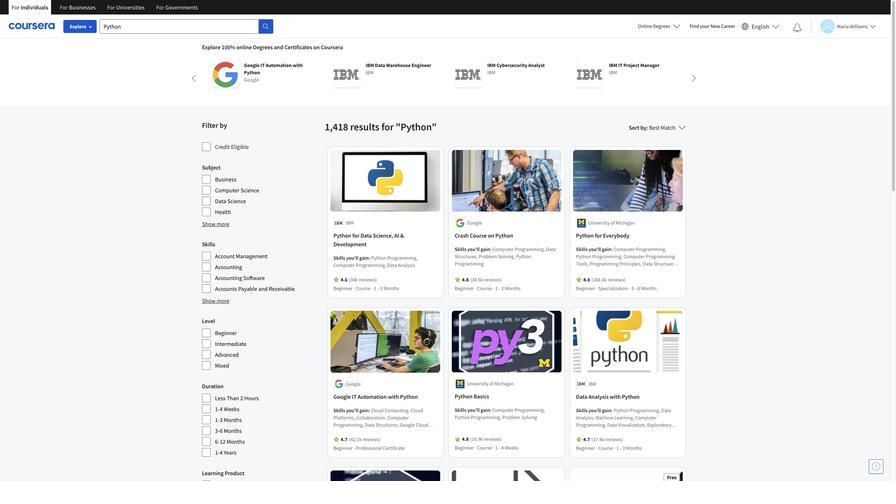 Task type: locate. For each thing, give the bounding box(es) containing it.
1 vertical spatial &
[[576, 443, 579, 450]]

1 horizontal spatial of
[[611, 220, 615, 226]]

degrees inside the online degrees dropdown button
[[653, 23, 670, 29]]

1 vertical spatial university of michigan
[[467, 381, 514, 387]]

ibm image for ibm it project manager ibm
[[577, 62, 603, 88]]

beginner down (34.5k
[[455, 285, 474, 292]]

with inside google it automation with python google
[[293, 62, 303, 68]]

for left the businesses at the top left
[[60, 4, 68, 11]]

2 more from the top
[[217, 297, 230, 304]]

0 horizontal spatial of
[[490, 381, 494, 387]]

you'll for google it automation with python
[[346, 407, 359, 414]]

3 down "plot"
[[623, 445, 625, 451]]

gain for python for data science, ai & development
[[360, 255, 369, 261]]

university of michigan up basics
[[467, 381, 514, 387]]

beginner for python for data science, ai & development
[[334, 285, 353, 292]]

1 vertical spatial machine
[[645, 429, 663, 435]]

skills up the account
[[202, 241, 215, 248]]

1 vertical spatial learning
[[202, 469, 224, 477]]

0 vertical spatial university
[[589, 220, 610, 226]]

ibm image for ibm cybersecurity analyst ibm
[[456, 62, 482, 88]]

1 vertical spatial statistics,
[[580, 443, 601, 450]]

for for universities
[[107, 4, 115, 11]]

1 more from the top
[[217, 220, 230, 227]]

0 vertical spatial 1-
[[215, 405, 220, 413]]

0 vertical spatial programming
[[455, 261, 484, 267]]

credit eligible
[[215, 143, 249, 150]]

3 ibm image from the left
[[577, 62, 603, 88]]

you'll for crash course on python
[[468, 246, 480, 253]]

2 horizontal spatial for
[[595, 232, 602, 239]]

machine
[[596, 414, 614, 421], [645, 429, 663, 435]]

coursera image
[[9, 20, 55, 32]]

skills
[[202, 241, 215, 248], [455, 246, 467, 253], [576, 246, 588, 253], [334, 255, 345, 261], [334, 407, 345, 414], [455, 407, 467, 414], [576, 407, 588, 414]]

ibm
[[366, 62, 374, 68], [488, 62, 496, 68], [609, 62, 618, 68], [366, 69, 374, 76], [488, 69, 496, 76], [609, 69, 617, 76], [346, 220, 354, 226], [589, 381, 597, 387]]

(16.9k
[[470, 436, 483, 443]]

reviews) up beginner · professional certificate
[[363, 436, 381, 443]]

beginner · course · 1 - 3 months down 4.8 (34.5k reviews)
[[455, 285, 521, 292]]

course
[[470, 232, 487, 239], [356, 285, 371, 292], [477, 285, 492, 292], [477, 445, 492, 451], [599, 445, 613, 451]]

What do you want to learn? text field
[[100, 19, 259, 34]]

4 down less
[[220, 405, 223, 413]]

2 accounting from the top
[[215, 274, 242, 281]]

computer down business
[[215, 187, 240, 194]]

with for google it automation with python
[[388, 393, 399, 400]]

programming, up visualization,
[[630, 407, 661, 414]]

ibm it project manager ibm
[[609, 62, 660, 76]]

1-4 weeks
[[215, 405, 239, 413]]

programming up (34.5k
[[455, 261, 484, 267]]

with
[[293, 62, 303, 68], [388, 393, 399, 400], [610, 393, 621, 400]]

1 for from the left
[[12, 4, 20, 11]]

course for python basics
[[477, 445, 492, 451]]

0 vertical spatial science
[[241, 187, 259, 194]]

3 for python for data science, ai & development
[[380, 285, 383, 292]]

automation inside google it automation with python google
[[266, 62, 292, 68]]

3-6 months
[[215, 427, 242, 434]]

1 vertical spatial structures,
[[376, 422, 399, 428]]

beginner down (16.9k
[[455, 445, 474, 451]]

0 vertical spatial automation
[[266, 62, 292, 68]]

6-12 months
[[215, 438, 245, 445]]

1 for basics
[[495, 445, 498, 451]]

gain
[[481, 246, 490, 253], [602, 246, 612, 253], [360, 255, 369, 261], [360, 407, 369, 414], [481, 407, 490, 414], [602, 407, 612, 414]]

university up python for everybody
[[589, 220, 610, 226]]

2 vertical spatial 1-
[[215, 449, 220, 456]]

cloud computing, cloud platforms, collaboration, computer programming, data structures, google cloud platform, leadership and management, problem solving, python programming
[[334, 407, 436, 443]]

1 horizontal spatial by
[[641, 124, 647, 131]]

0 horizontal spatial &
[[400, 232, 404, 239]]

google up management,
[[400, 422, 415, 428]]

problem for course
[[479, 253, 497, 260]]

explore
[[70, 23, 86, 30], [202, 43, 221, 51]]

governments
[[165, 4, 198, 11]]

it inside ibm it project manager ibm
[[619, 62, 623, 68]]

programming up certificate
[[368, 436, 397, 443]]

show more for accounts payable and receivable
[[202, 297, 230, 304]]

1 horizontal spatial programming
[[455, 261, 484, 267]]

computer up exploratory
[[635, 414, 657, 421]]

more for health
[[217, 220, 230, 227]]

machine down exploratory
[[645, 429, 663, 435]]

skills down data analysis with python
[[576, 407, 588, 414]]

with inside data analysis with python link
[[610, 393, 621, 400]]

1 horizontal spatial weeks
[[505, 445, 519, 451]]

1 horizontal spatial solving,
[[498, 253, 515, 260]]

learning left algorithms,
[[576, 436, 595, 443]]

-
[[378, 285, 379, 292], [499, 285, 501, 292], [635, 285, 637, 292], [499, 445, 501, 451], [620, 445, 622, 451]]

manager
[[641, 62, 660, 68]]

problem left "solving"
[[503, 414, 521, 421]]

plot
[[621, 436, 630, 443]]

gain for google it automation with python
[[360, 407, 369, 414]]

1 horizontal spatial university of michigan
[[589, 220, 635, 226]]

beginner · specialization · 3 - 6 months
[[576, 285, 657, 292]]

1 show from the top
[[202, 220, 216, 227]]

science for computer science
[[241, 187, 259, 194]]

computer inside computer programming, data structures, problem solving, python programming
[[493, 246, 514, 253]]

visualization,
[[618, 422, 647, 428]]

computer inside subject group
[[215, 187, 240, 194]]

0 vertical spatial 6
[[638, 285, 640, 292]]

google image
[[212, 62, 238, 88]]

2 show from the top
[[202, 297, 216, 304]]

it left project
[[619, 62, 623, 68]]

4.7 (42.1k reviews)
[[341, 436, 381, 443]]

show more button down accounts
[[202, 296, 230, 305]]

1 vertical spatial show more button
[[202, 296, 230, 305]]

1 accounting from the top
[[215, 263, 242, 271]]

0 horizontal spatial 4.7
[[341, 436, 348, 443]]

python inside python for data science, ai & development
[[334, 232, 351, 239]]

show up level
[[202, 297, 216, 304]]

of for for
[[611, 220, 615, 226]]

2 1- from the top
[[215, 416, 220, 423]]

2 horizontal spatial ibm image
[[577, 62, 603, 88]]

computing,
[[385, 407, 410, 414]]

data inside python for data science, ai & development
[[361, 232, 372, 239]]

python inside computer programming, data structures, problem solving, python programming
[[516, 253, 532, 260]]

analysis inside the python programming, computer programming, data analysis
[[398, 262, 415, 269]]

gain for crash course on python
[[481, 246, 490, 253]]

reviews) for data analysis with python
[[606, 436, 623, 443]]

on up computer programming, data structures, problem solving, python programming
[[488, 232, 495, 239]]

1 horizontal spatial ibm image
[[456, 62, 482, 88]]

& inside python programming, data analysis, machine learning, computer programming, data visualization, exploratory data analysis, general statistics, machine learning algorithms, plot (graphics), probability & statistics, regression
[[576, 443, 579, 450]]

automation for google it automation with python google
[[266, 62, 292, 68]]

and left certificates
[[274, 43, 283, 51]]

product
[[225, 469, 244, 477]]

with up learning,
[[610, 393, 621, 400]]

1 horizontal spatial learning
[[576, 436, 595, 443]]

3 down 4.8 (34.5k reviews)
[[502, 285, 504, 292]]

banner navigation
[[6, 0, 204, 20]]

python basics
[[455, 393, 489, 400]]

: for python basics
[[490, 407, 492, 414]]

skills you'll gain : for python for data science, ai & development
[[334, 255, 371, 261]]

more down accounts
[[217, 297, 230, 304]]

subject group
[[202, 163, 321, 217]]

university up basics
[[467, 381, 489, 387]]

: for data analysis with python
[[612, 407, 613, 414]]

0 vertical spatial of
[[611, 220, 615, 226]]

weeks down computer programming, python programming, problem solving
[[505, 445, 519, 451]]

months up 3-6 months
[[224, 416, 242, 423]]

accounting down the account
[[215, 263, 242, 271]]

6-
[[215, 438, 220, 445]]

0 horizontal spatial weeks
[[224, 405, 239, 413]]

1-
[[215, 405, 220, 413], [215, 416, 220, 423], [215, 449, 220, 456]]

with for google it automation with python google
[[293, 62, 303, 68]]

of up python basics link
[[490, 381, 494, 387]]

4.7 (17.4k reviews)
[[584, 436, 623, 443]]

reviews) up the beginner · course · 1 - 4 weeks
[[484, 436, 502, 443]]

skills you'll gain :
[[455, 246, 493, 253], [576, 246, 614, 253], [334, 255, 371, 261], [334, 407, 371, 414], [455, 407, 493, 414], [576, 407, 614, 414]]

- down the python programming, computer programming, data analysis
[[378, 285, 379, 292]]

4.7 for google
[[341, 436, 348, 443]]

&
[[400, 232, 404, 239], [576, 443, 579, 450]]

1 for analysis
[[617, 445, 619, 451]]

reviews) for python basics
[[484, 436, 502, 443]]

0 horizontal spatial problem
[[418, 429, 436, 435]]

2 4.7 from the left
[[584, 436, 590, 443]]

1 down 4.8 (16.9k reviews)
[[495, 445, 498, 451]]

2 horizontal spatial with
[[610, 393, 621, 400]]

for left everybody
[[595, 232, 602, 239]]

0 horizontal spatial university
[[467, 381, 489, 387]]

1 vertical spatial and
[[258, 285, 268, 292]]

intermediate
[[215, 340, 247, 347]]

ibm image
[[334, 62, 360, 88], [456, 62, 482, 88], [577, 62, 603, 88]]

3
[[380, 285, 383, 292], [502, 285, 504, 292], [632, 285, 634, 292], [220, 416, 223, 423], [623, 445, 625, 451]]

2 horizontal spatial and
[[379, 429, 387, 435]]

problem
[[479, 253, 497, 260], [503, 414, 521, 421], [418, 429, 436, 435]]

it for google it automation with python google
[[261, 62, 265, 68]]

filter
[[202, 121, 218, 130]]

1- for 1-4 weeks
[[215, 405, 220, 413]]

- for crash course on python
[[499, 285, 501, 292]]

cloud up the collaboration,
[[371, 407, 384, 414]]

google right google image
[[244, 76, 259, 83]]

level
[[202, 317, 215, 325]]

0 horizontal spatial with
[[293, 62, 303, 68]]

None search field
[[100, 19, 273, 34]]

1 vertical spatial solving,
[[334, 436, 351, 443]]

1 show more from the top
[[202, 220, 230, 227]]

you'll down the development
[[346, 255, 359, 261]]

0 vertical spatial analysis
[[398, 262, 415, 269]]

eligible
[[231, 143, 249, 150]]

0 vertical spatial michigan
[[616, 220, 635, 226]]

0 horizontal spatial programming
[[368, 436, 397, 443]]

with inside google it automation with python link
[[388, 393, 399, 400]]

4.8 (16.9k reviews)
[[462, 436, 502, 443]]

1 ibm image from the left
[[334, 62, 360, 88]]

0 vertical spatial learning
[[576, 436, 595, 443]]

1 down 4.8 (34.5k reviews)
[[495, 285, 498, 292]]

skills for google it automation with python
[[334, 407, 345, 414]]

0 vertical spatial show
[[202, 220, 216, 227]]

0 horizontal spatial explore
[[70, 23, 86, 30]]

skills down the development
[[334, 255, 345, 261]]

python programming, data analysis, machine learning, computer programming, data visualization, exploratory data analysis, general statistics, machine learning algorithms, plot (graphics), probability & statistics, regression
[[576, 407, 678, 450]]

skills you'll gain : down data analysis with python
[[576, 407, 614, 414]]

4.6 (34k reviews)
[[341, 277, 377, 283]]

it down explore 100% online degrees and certificates on coursera
[[261, 62, 265, 68]]

3 down the python programming, computer programming, data analysis
[[380, 285, 383, 292]]

show more button
[[202, 220, 230, 228], [202, 296, 230, 305]]

problem right management,
[[418, 429, 436, 435]]

for left individuals
[[12, 4, 20, 11]]

less
[[215, 394, 226, 402]]

0 vertical spatial show more
[[202, 220, 230, 227]]

0 horizontal spatial ibm image
[[334, 62, 360, 88]]

management,
[[388, 429, 417, 435]]

0 horizontal spatial it
[[261, 62, 265, 68]]

0 horizontal spatial machine
[[596, 414, 614, 421]]

michigan
[[616, 220, 635, 226], [495, 381, 514, 387]]

solving, down "platform,"
[[334, 436, 351, 443]]

by right the filter
[[220, 121, 227, 130]]

1 vertical spatial on
[[488, 232, 495, 239]]

1 vertical spatial university
[[467, 381, 489, 387]]

computer inside the cloud computing, cloud platforms, collaboration, computer programming, data structures, google cloud platform, leadership and management, problem solving, python programming
[[388, 414, 409, 421]]

1 horizontal spatial &
[[576, 443, 579, 450]]

0 vertical spatial explore
[[70, 23, 86, 30]]

· down (34.5k
[[475, 285, 476, 292]]

1 show more button from the top
[[202, 220, 230, 228]]

everybody
[[603, 232, 630, 239]]

& inside python for data science, ai & development
[[400, 232, 404, 239]]

data analysis with python
[[576, 393, 640, 400]]

degrees
[[653, 23, 670, 29], [253, 43, 273, 51]]

3 up 3-
[[220, 416, 223, 423]]

2 horizontal spatial it
[[619, 62, 623, 68]]

university of michigan for basics
[[467, 381, 514, 387]]

0 vertical spatial show more button
[[202, 220, 230, 228]]

ibm cybersecurity analyst ibm
[[488, 62, 545, 76]]

2 horizontal spatial beginner · course · 1 - 3 months
[[576, 445, 642, 451]]

0 horizontal spatial learning
[[202, 469, 224, 477]]

accounting for accounting
[[215, 263, 242, 271]]

on left coursera
[[314, 43, 320, 51]]

michigan for python basics
[[495, 381, 514, 387]]

: down python for data science, ai & development
[[369, 255, 370, 261]]

4.8 left (268.6k
[[584, 277, 590, 283]]

& right the ai
[[400, 232, 404, 239]]

skills down python basics
[[455, 407, 467, 414]]

explore inside dropdown button
[[70, 23, 86, 30]]

course down 4.8 (16.9k reviews)
[[477, 445, 492, 451]]

cloud right computing,
[[411, 407, 423, 414]]

1 horizontal spatial michigan
[[616, 220, 635, 226]]

programming, inside the cloud computing, cloud platforms, collaboration, computer programming, data structures, google cloud platform, leadership and management, problem solving, python programming
[[334, 422, 364, 428]]

1 for course
[[495, 285, 498, 292]]

university
[[589, 220, 610, 226], [467, 381, 489, 387]]

cloud
[[371, 407, 384, 414], [411, 407, 423, 414], [416, 422, 428, 428]]

months
[[384, 285, 400, 292], [505, 285, 521, 292], [641, 285, 657, 292], [224, 416, 242, 423], [224, 427, 242, 434], [227, 438, 245, 445], [626, 445, 642, 451]]

gain down crash course on python
[[481, 246, 490, 253]]

python inside python programming, data analysis, machine learning, computer programming, data visualization, exploratory data analysis, general statistics, machine learning algorithms, plot (graphics), probability & statistics, regression
[[614, 407, 629, 414]]

3 1- from the top
[[215, 449, 220, 456]]

show
[[202, 220, 216, 227], [202, 297, 216, 304]]

1 vertical spatial automation
[[358, 393, 387, 400]]

learning left the product
[[202, 469, 224, 477]]

skills for data analysis with python
[[576, 407, 588, 414]]

gain for python basics
[[481, 407, 490, 414]]

:
[[647, 124, 648, 131], [490, 246, 492, 253], [612, 246, 613, 253], [369, 255, 370, 261], [369, 407, 370, 414], [490, 407, 492, 414], [612, 407, 613, 414]]

1 vertical spatial explore
[[202, 43, 221, 51]]

career
[[721, 23, 735, 29]]

2 for from the left
[[60, 4, 68, 11]]

1 vertical spatial weeks
[[505, 445, 519, 451]]

python
[[244, 69, 260, 76], [334, 232, 351, 239], [496, 232, 513, 239], [576, 232, 594, 239], [516, 253, 532, 260], [371, 255, 387, 261], [400, 393, 418, 400], [455, 393, 473, 400], [622, 393, 640, 400], [614, 407, 629, 414], [455, 414, 470, 421], [352, 436, 367, 443]]

6 up 12
[[220, 427, 223, 434]]

science down computer science
[[227, 197, 246, 205]]

1 horizontal spatial degrees
[[653, 23, 670, 29]]

0 horizontal spatial statistics,
[[580, 443, 601, 450]]

4.8
[[462, 277, 469, 283], [584, 277, 590, 283], [462, 436, 469, 443]]

skills up platforms,
[[334, 407, 345, 414]]

1 vertical spatial of
[[490, 381, 494, 387]]

of
[[611, 220, 615, 226], [490, 381, 494, 387]]

3-
[[215, 427, 220, 434]]

0 vertical spatial university of michigan
[[589, 220, 635, 226]]

2 show more button from the top
[[202, 296, 230, 305]]

programming
[[455, 261, 484, 267], [368, 436, 397, 443]]

crash course on python link
[[455, 231, 559, 240]]

for inside python for data science, ai & development
[[353, 232, 360, 239]]

python inside the python programming, computer programming, data analysis
[[371, 255, 387, 261]]

1 horizontal spatial explore
[[202, 43, 221, 51]]

0 horizontal spatial university of michigan
[[467, 381, 514, 387]]

skills you'll gain : down the development
[[334, 255, 371, 261]]

structures, inside the cloud computing, cloud platforms, collaboration, computer programming, data structures, google cloud platform, leadership and management, problem solving, python programming
[[376, 422, 399, 428]]

2 vertical spatial and
[[379, 429, 387, 435]]

1-3 months
[[215, 416, 242, 423]]

university of michigan for for
[[589, 220, 635, 226]]

university of michigan
[[589, 220, 635, 226], [467, 381, 514, 387]]

python inside google it automation with python google
[[244, 69, 260, 76]]

0 vertical spatial accounting
[[215, 263, 242, 271]]

4.7
[[341, 436, 348, 443], [584, 436, 590, 443]]

course down algorithms,
[[599, 445, 613, 451]]

4 for weeks
[[220, 405, 223, 413]]

1 horizontal spatial beginner · course · 1 - 3 months
[[455, 285, 521, 292]]

skills you'll gain : down python basics
[[455, 407, 493, 414]]

with down certificates
[[293, 62, 303, 68]]

0 vertical spatial and
[[274, 43, 283, 51]]

learning,
[[615, 414, 634, 421]]

: for python for data science, ai & development
[[369, 255, 370, 261]]

for universities
[[107, 4, 145, 11]]

with up computing,
[[388, 393, 399, 400]]

show more button down health
[[202, 220, 230, 228]]

learning
[[576, 436, 595, 443], [202, 469, 224, 477]]

0 vertical spatial weeks
[[224, 405, 239, 413]]

computer
[[215, 187, 240, 194], [493, 246, 514, 253], [334, 262, 355, 269], [493, 407, 514, 414], [388, 414, 409, 421], [635, 414, 657, 421]]

and
[[274, 43, 283, 51], [258, 285, 268, 292], [379, 429, 387, 435]]

ibm image for ibm data warehouse engineer ibm
[[334, 62, 360, 88]]

1 vertical spatial programming
[[368, 436, 397, 443]]

structures, up management,
[[376, 422, 399, 428]]

leadership
[[354, 429, 378, 435]]

0 horizontal spatial on
[[314, 43, 320, 51]]

michigan up python basics link
[[495, 381, 514, 387]]

: for google it automation with python
[[369, 407, 370, 414]]

1 vertical spatial 6
[[220, 427, 223, 434]]

0 vertical spatial &
[[400, 232, 404, 239]]

beginner · course · 1 - 3 months down 4.6 (34k reviews)
[[334, 285, 400, 292]]

course for crash course on python
[[477, 285, 492, 292]]

1 horizontal spatial it
[[352, 393, 357, 400]]

4.7 for data
[[584, 436, 590, 443]]

1 horizontal spatial structures,
[[455, 253, 478, 260]]

1 vertical spatial show
[[202, 297, 216, 304]]

programming inside the cloud computing, cloud platforms, collaboration, computer programming, data structures, google cloud platform, leadership and management, problem solving, python programming
[[368, 436, 397, 443]]

for left governments
[[156, 4, 164, 11]]

certificate
[[383, 445, 405, 451]]

2 show more from the top
[[202, 297, 230, 304]]

4 for from the left
[[156, 4, 164, 11]]

1 horizontal spatial 4.7
[[584, 436, 590, 443]]

1 vertical spatial 1-
[[215, 416, 220, 423]]

data analysis with python link
[[576, 392, 680, 401]]

0 horizontal spatial by
[[220, 121, 227, 130]]

0 horizontal spatial and
[[258, 285, 268, 292]]

1 vertical spatial science
[[227, 197, 246, 205]]

data inside computer programming, data structures, problem solving, python programming
[[546, 246, 556, 253]]

explore for explore
[[70, 23, 86, 30]]

· down (268.6k
[[596, 285, 598, 292]]

100%
[[222, 43, 235, 51]]

: down crash course on python
[[490, 246, 492, 253]]

you'll down crash course on python
[[468, 246, 480, 253]]

0 horizontal spatial automation
[[266, 62, 292, 68]]

years
[[224, 449, 237, 456]]

2 ibm image from the left
[[456, 62, 482, 88]]

: up the collaboration,
[[369, 407, 370, 414]]

: down data analysis with python
[[612, 407, 613, 414]]

google inside the cloud computing, cloud platforms, collaboration, computer programming, data structures, google cloud platform, leadership and management, problem solving, python programming
[[400, 422, 415, 428]]

for for python for data science, ai & development
[[353, 232, 360, 239]]

: left best
[[647, 124, 648, 131]]

1 horizontal spatial university
[[589, 220, 610, 226]]

0 vertical spatial structures,
[[455, 253, 478, 260]]

show for health
[[202, 220, 216, 227]]

science for data science
[[227, 197, 246, 205]]

show more down health
[[202, 220, 230, 227]]

problem inside computer programming, data structures, problem solving, python programming
[[479, 253, 497, 260]]

beginner down 4.6
[[334, 285, 353, 292]]

beginner · course · 1 - 3 months for with
[[576, 445, 642, 451]]

1 vertical spatial analysis
[[589, 393, 609, 400]]

explore left 100%
[[202, 43, 221, 51]]

weeks
[[224, 405, 239, 413], [505, 445, 519, 451]]

1 for for
[[374, 285, 377, 292]]

by for filter
[[220, 121, 227, 130]]

problem inside computer programming, python programming, problem solving
[[503, 414, 521, 421]]

for for governments
[[156, 4, 164, 11]]

for
[[12, 4, 20, 11], [60, 4, 68, 11], [107, 4, 115, 11], [156, 4, 164, 11]]

1 horizontal spatial 6
[[638, 285, 640, 292]]

university for basics
[[467, 381, 489, 387]]

0 vertical spatial solving,
[[498, 253, 515, 260]]

automation up the collaboration,
[[358, 393, 387, 400]]

1 4.7 from the left
[[341, 436, 348, 443]]

course for python for data science, ai & development
[[356, 285, 371, 292]]

3 for from the left
[[107, 4, 115, 11]]

for for individuals
[[12, 4, 20, 11]]

2 vertical spatial problem
[[418, 429, 436, 435]]

0 horizontal spatial analysis
[[398, 262, 415, 269]]

of for basics
[[490, 381, 494, 387]]

1 1- from the top
[[215, 405, 220, 413]]

exploratory
[[648, 422, 672, 428]]

cybersecurity
[[497, 62, 528, 68]]

3 inside "duration" 'group'
[[220, 416, 223, 423]]

for left 'universities'
[[107, 4, 115, 11]]

skills you'll gain : for python basics
[[455, 407, 493, 414]]

course down 4.8 (34.5k reviews)
[[477, 285, 492, 292]]

1 vertical spatial degrees
[[253, 43, 273, 51]]

- for data analysis with python
[[620, 445, 622, 451]]

by for sort
[[641, 124, 647, 131]]

gain down python for data science, ai & development
[[360, 255, 369, 261]]

and down software
[[258, 285, 268, 292]]

show more down accounts
[[202, 297, 230, 304]]

python programming, computer programming, data analysis
[[334, 255, 418, 269]]

algorithms,
[[596, 436, 620, 443]]

you'll down python for everybody
[[589, 246, 601, 253]]

0 horizontal spatial structures,
[[376, 422, 399, 428]]

it inside google it automation with python google
[[261, 62, 265, 68]]

1 vertical spatial michigan
[[495, 381, 514, 387]]

google up google it automation with python
[[346, 381, 361, 387]]

beginner down (17.4k
[[576, 445, 595, 451]]

1 horizontal spatial with
[[388, 393, 399, 400]]

1 horizontal spatial problem
[[479, 253, 497, 260]]



Task type: vqa. For each thing, say whether or not it's contained in the screenshot.


Task type: describe. For each thing, give the bounding box(es) containing it.
programming, up 4.6 (34k reviews)
[[356, 262, 386, 269]]

reviews) for google it automation with python
[[363, 436, 381, 443]]

skills you'll gain : for data analysis with python
[[576, 407, 614, 414]]

programming, down basics
[[471, 414, 502, 421]]

williams
[[850, 23, 868, 30]]

programming, down the ai
[[388, 255, 418, 261]]

business
[[215, 176, 236, 183]]

months up years
[[227, 438, 245, 445]]

4.8 for everybody
[[584, 277, 590, 283]]

analyst
[[529, 62, 545, 68]]

university for for
[[589, 220, 610, 226]]

skills you'll gain : for google it automation with python
[[334, 407, 371, 414]]

python for everybody
[[576, 232, 630, 239]]

· down (17.4k
[[596, 445, 598, 451]]

0 horizontal spatial degrees
[[253, 43, 273, 51]]

best
[[649, 124, 660, 131]]

gain down python for everybody
[[602, 246, 612, 253]]

: down everybody
[[612, 246, 613, 253]]

warehouse
[[386, 62, 411, 68]]

months down computer programming, data structures, problem solving, python programming
[[505, 285, 521, 292]]

regression
[[602, 443, 625, 450]]

computer inside python programming, data analysis, machine learning, computer programming, data visualization, exploratory data analysis, general statistics, machine learning algorithms, plot (graphics), probability & statistics, regression
[[635, 414, 657, 421]]

basics
[[474, 393, 489, 400]]

maria williams
[[837, 23, 868, 30]]

filter by
[[202, 121, 227, 130]]

· down (42.1k in the bottom of the page
[[354, 445, 355, 451]]

structures, inside computer programming, data structures, problem solving, python programming
[[455, 253, 478, 260]]

· down algorithms,
[[614, 445, 616, 451]]

for governments
[[156, 4, 198, 11]]

automation for google it automation with python
[[358, 393, 387, 400]]

results
[[350, 120, 380, 133]]

maria williams button
[[811, 19, 876, 34]]

credit
[[215, 143, 230, 150]]

skills for python basics
[[455, 407, 467, 414]]

for for python for everybody
[[595, 232, 602, 239]]

computer programming, data structures, problem solving, python programming
[[455, 246, 556, 267]]

development
[[334, 241, 367, 248]]

crash course on python
[[455, 232, 513, 239]]

specialization
[[599, 285, 628, 292]]

beginner inside level group
[[215, 329, 237, 337]]

python for data science, ai & development link
[[334, 231, 438, 249]]

problem for basics
[[503, 414, 521, 421]]

it for google it automation with python
[[352, 393, 357, 400]]

online degrees
[[638, 23, 670, 29]]

- for python basics
[[499, 445, 501, 451]]

explore for explore 100% online degrees and certificates on coursera
[[202, 43, 221, 51]]

- for python for data science, ai & development
[[378, 285, 379, 292]]

match
[[661, 124, 676, 131]]

(34.5k
[[470, 277, 483, 283]]

level group
[[202, 317, 321, 370]]

(42.1k
[[349, 436, 362, 443]]

learning product group
[[202, 469, 321, 481]]

google up platforms,
[[334, 393, 351, 400]]

course for data analysis with python
[[599, 445, 613, 451]]

· down 4.8 (34.5k reviews)
[[493, 285, 494, 292]]

beginner for python for everybody
[[576, 285, 595, 292]]

0 vertical spatial on
[[314, 43, 320, 51]]

and inside skills 'group'
[[258, 285, 268, 292]]

google up crash course on python
[[467, 220, 482, 226]]

months down (graphics),
[[626, 445, 642, 451]]

: for crash course on python
[[490, 246, 492, 253]]

show more for health
[[202, 220, 230, 227]]

learning inside group
[[202, 469, 224, 477]]

2
[[240, 394, 243, 402]]

for for businesses
[[60, 4, 68, 11]]

accounts
[[215, 285, 237, 292]]

reviews) for python for data science, ai & development
[[359, 277, 377, 283]]

new
[[711, 23, 720, 29]]

1 horizontal spatial for
[[382, 120, 394, 133]]

6 inside "duration" 'group'
[[220, 427, 223, 434]]

beginner · course · 1 - 3 months for on
[[455, 285, 521, 292]]

1 horizontal spatial analysis
[[589, 393, 609, 400]]

find your new career link
[[686, 22, 739, 31]]

skills for crash course on python
[[455, 246, 467, 253]]

account management
[[215, 252, 268, 260]]

months right specialization
[[641, 285, 657, 292]]

1,418
[[325, 120, 348, 133]]

months down the python programming, computer programming, data analysis
[[384, 285, 400, 292]]

4 down 4.8 (16.9k reviews)
[[502, 445, 504, 451]]

you'll for data analysis with python
[[589, 407, 601, 414]]

show more button for accounts payable and receivable
[[202, 296, 230, 305]]

online
[[237, 43, 252, 51]]

it for ibm it project manager ibm
[[619, 62, 623, 68]]

your
[[700, 23, 710, 29]]

help center image
[[872, 462, 881, 471]]

software
[[243, 274, 265, 281]]

1- for 1-3 months
[[215, 416, 220, 423]]

for businesses
[[60, 4, 96, 11]]

duration
[[202, 383, 224, 390]]

4.6
[[341, 277, 348, 283]]

science,
[[373, 232, 393, 239]]

payable
[[238, 285, 257, 292]]

on inside the crash course on python link
[[488, 232, 495, 239]]

universities
[[116, 4, 145, 11]]

show notifications image
[[793, 24, 802, 32]]

4.8 (268.6k reviews)
[[584, 277, 626, 283]]

months up 6-12 months
[[224, 427, 242, 434]]

4 for years
[[220, 449, 223, 456]]

beginner for python basics
[[455, 445, 474, 451]]

crash
[[455, 232, 469, 239]]

less than 2 hours
[[215, 394, 259, 402]]

show for accounts payable and receivable
[[202, 297, 216, 304]]

3 for data analysis with python
[[623, 445, 625, 451]]

computer inside computer programming, python programming, problem solving
[[493, 407, 514, 414]]

beginner for google it automation with python
[[334, 445, 353, 451]]

1,418 results for "python"
[[325, 120, 437, 133]]

0 vertical spatial machine
[[596, 414, 614, 421]]

computer inside the python programming, computer programming, data analysis
[[334, 262, 355, 269]]

you'll for python for data science, ai & development
[[346, 255, 359, 261]]

skills down python for everybody
[[576, 246, 588, 253]]

accounts payable and receivable
[[215, 285, 295, 292]]

problem inside the cloud computing, cloud platforms, collaboration, computer programming, data structures, google cloud platform, leadership and management, problem solving, python programming
[[418, 429, 436, 435]]

learning inside python programming, data analysis, machine learning, computer programming, data visualization, exploratory data analysis, general statistics, machine learning algorithms, plot (graphics), probability & statistics, regression
[[576, 436, 595, 443]]

course right crash in the top right of the page
[[470, 232, 487, 239]]

google down online
[[244, 62, 260, 68]]

learning product
[[202, 469, 244, 477]]

programming, up "solving"
[[515, 407, 545, 414]]

· down the (34k
[[354, 285, 355, 292]]

solving, inside the cloud computing, cloud platforms, collaboration, computer programming, data structures, google cloud platform, leadership and management, problem solving, python programming
[[334, 436, 351, 443]]

find your new career
[[690, 23, 735, 29]]

computer science
[[215, 187, 259, 194]]

1 horizontal spatial machine
[[645, 429, 663, 435]]

skills you'll gain : down python for everybody
[[576, 246, 614, 253]]

gain for data analysis with python
[[602, 407, 612, 414]]

python inside the cloud computing, cloud platforms, collaboration, computer programming, data structures, google cloud platform, leadership and management, problem solving, python programming
[[352, 436, 367, 443]]

(268.6k
[[592, 277, 607, 283]]

12
[[220, 438, 226, 445]]

data inside the python programming, computer programming, data analysis
[[387, 262, 397, 269]]

beginner for data analysis with python
[[576, 445, 595, 451]]

health
[[215, 208, 231, 216]]

python inside computer programming, python programming, problem solving
[[455, 414, 470, 421]]

platform,
[[334, 429, 353, 435]]

4.8 for on
[[462, 277, 469, 283]]

python for data science, ai & development
[[334, 232, 404, 248]]

michigan for python for everybody
[[616, 220, 635, 226]]

subject
[[202, 164, 221, 171]]

and inside the cloud computing, cloud platforms, collaboration, computer programming, data structures, google cloud platform, leadership and management, problem solving, python programming
[[379, 429, 387, 435]]

· down 4.8 (16.9k reviews)
[[493, 445, 494, 451]]

management
[[236, 252, 268, 260]]

1 horizontal spatial and
[[274, 43, 283, 51]]

hours
[[244, 394, 259, 402]]

account
[[215, 252, 235, 260]]

accounting software
[[215, 274, 265, 281]]

0 vertical spatial analysis,
[[576, 414, 595, 421]]

skills inside 'group'
[[202, 241, 215, 248]]

skills you'll gain : for crash course on python
[[455, 246, 493, 253]]

programming, inside computer programming, data structures, problem solving, python programming
[[515, 246, 545, 253]]

1 vertical spatial analysis,
[[587, 429, 606, 435]]

programming, up (17.4k
[[576, 422, 607, 428]]

cloud up management,
[[416, 422, 428, 428]]

explore 100% online degrees and certificates on coursera
[[202, 43, 343, 51]]

(graphics),
[[631, 436, 654, 443]]

beginner · course · 1 - 3 months for data
[[334, 285, 400, 292]]

advanced
[[215, 351, 239, 358]]

data inside "ibm data warehouse engineer ibm"
[[375, 62, 385, 68]]

show more button for health
[[202, 220, 230, 228]]

· down (16.9k
[[475, 445, 476, 451]]

accounting for accounting software
[[215, 274, 242, 281]]

solving, inside computer programming, data structures, problem solving, python programming
[[498, 253, 515, 260]]

solving
[[522, 414, 537, 421]]

python basics link
[[455, 392, 559, 401]]

"python"
[[396, 120, 437, 133]]

find
[[690, 23, 699, 29]]

reviews) for python for everybody
[[608, 277, 626, 283]]

beginner · professional certificate
[[334, 445, 405, 451]]

more for accounts payable and receivable
[[217, 297, 230, 304]]

4.8 left (16.9k
[[462, 436, 469, 443]]

maria
[[837, 23, 849, 30]]

3 right specialization
[[632, 285, 634, 292]]

general
[[607, 429, 623, 435]]

3 for crash course on python
[[502, 285, 504, 292]]

programming inside computer programming, data structures, problem solving, python programming
[[455, 261, 484, 267]]

you'll for python basics
[[468, 407, 480, 414]]

(34k
[[349, 277, 358, 283]]

certificates
[[284, 43, 312, 51]]

data inside subject group
[[215, 197, 226, 205]]

· right specialization
[[629, 285, 631, 292]]

reviews) for crash course on python
[[484, 277, 502, 283]]

- for python for everybody
[[635, 285, 637, 292]]

online
[[638, 23, 652, 29]]

(17.4k
[[592, 436, 605, 443]]

data inside the cloud computing, cloud platforms, collaboration, computer programming, data structures, google cloud platform, leadership and management, problem solving, python programming
[[365, 422, 375, 428]]

engineer
[[412, 62, 431, 68]]

4.8 (34.5k reviews)
[[462, 277, 502, 283]]

1-4 years
[[215, 449, 237, 456]]

skills for python for data science, ai & development
[[334, 255, 345, 261]]

google it automation with python link
[[334, 392, 438, 401]]

duration group
[[202, 382, 321, 457]]

1 horizontal spatial statistics,
[[624, 429, 644, 435]]

skills group
[[202, 240, 321, 293]]

weeks inside "duration" 'group'
[[224, 405, 239, 413]]

· down 4.6 (34k reviews)
[[372, 285, 373, 292]]

explore button
[[63, 20, 97, 33]]

1- for 1-4 years
[[215, 449, 220, 456]]

businesses
[[69, 4, 96, 11]]

for individuals
[[12, 4, 48, 11]]



